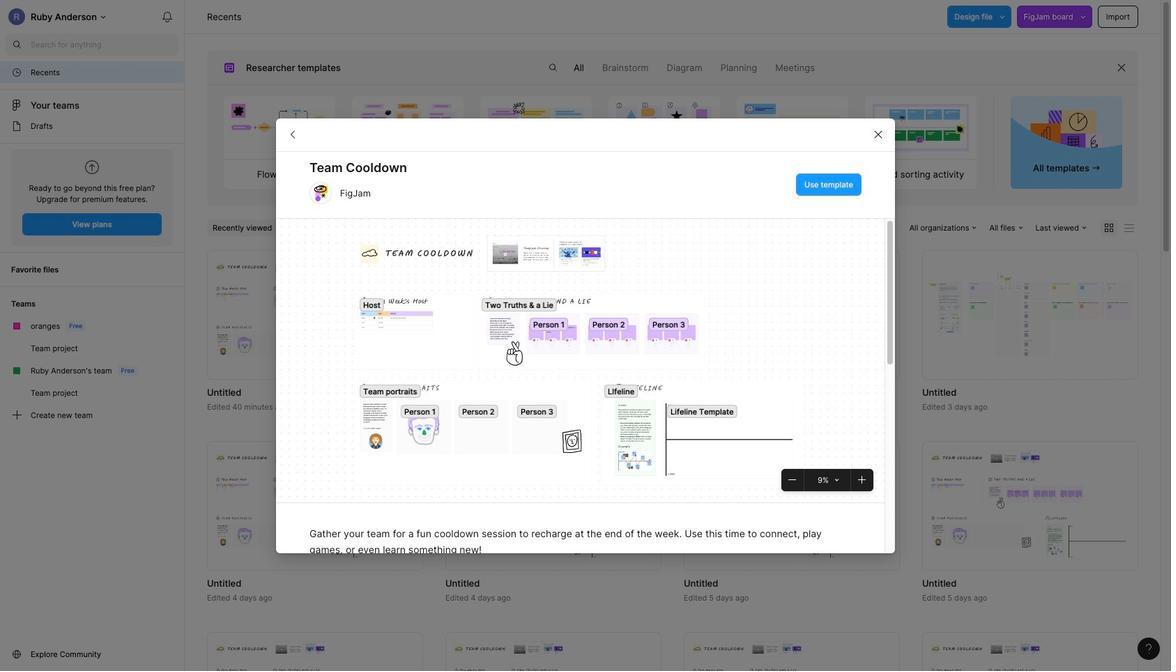 Task type: vqa. For each thing, say whether or not it's contained in the screenshot.
mood board 'IMAGE'
no



Task type: locate. For each thing, give the bounding box(es) containing it.
brainstorm crazy 8s image
[[609, 96, 720, 159]]

quarterly brainstorm image
[[352, 96, 463, 159]]

flow chart image
[[224, 96, 335, 159]]

search 32 image
[[542, 56, 564, 79]]

dialog
[[276, 118, 895, 671]]

page 16 image
[[11, 121, 22, 132]]

user interview image
[[737, 96, 848, 159]]

file thumbnail image
[[214, 259, 416, 371], [691, 259, 893, 371], [452, 272, 655, 358], [929, 272, 1131, 358], [214, 450, 416, 562], [452, 450, 655, 562], [691, 450, 893, 562], [929, 450, 1131, 562], [214, 641, 416, 671], [452, 641, 655, 671], [691, 641, 893, 671], [929, 641, 1131, 671]]



Task type: describe. For each thing, give the bounding box(es) containing it.
search 32 image
[[6, 33, 28, 56]]

bell 32 image
[[156, 6, 178, 28]]

select zoom level image
[[835, 478, 839, 482]]

recent 16 image
[[11, 67, 22, 78]]

community 16 image
[[11, 649, 22, 660]]

see all all templates image
[[1030, 109, 1103, 157]]

card sorting activity image
[[865, 96, 976, 159]]

Search for anything text field
[[31, 39, 178, 50]]

project retrospective image
[[481, 96, 592, 159]]



